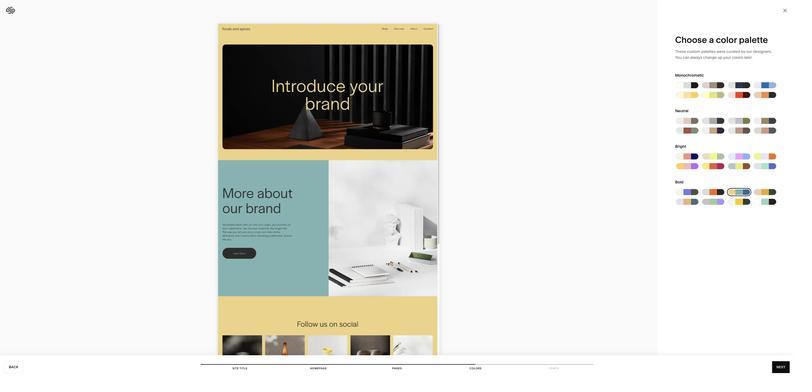 Task type: describe. For each thing, give the bounding box(es) containing it.
fonts
[[549, 367, 559, 370]]

our
[[746, 49, 752, 54]]

next button
[[772, 362, 790, 374]]

bright
[[675, 144, 686, 149]]

colors
[[470, 367, 482, 370]]

choose a color palette
[[675, 35, 768, 45]]

these custom palettes were curated by our designers. you can always change up your colors later.
[[675, 49, 772, 60]]

colors
[[732, 55, 743, 60]]

color
[[716, 35, 737, 45]]

a
[[709, 35, 714, 45]]

you
[[675, 55, 682, 60]]

were
[[717, 49, 725, 54]]

neutral
[[675, 109, 688, 113]]

title
[[240, 367, 247, 370]]

by
[[741, 49, 745, 54]]

next
[[777, 366, 785, 370]]

bold
[[675, 180, 683, 185]]

designers.
[[753, 49, 772, 54]]

up
[[718, 55, 722, 60]]

custom
[[687, 49, 700, 54]]

choose
[[675, 35, 707, 45]]

palette
[[739, 35, 768, 45]]



Task type: locate. For each thing, give the bounding box(es) containing it.
your
[[723, 55, 731, 60]]

always
[[690, 55, 702, 60]]

palettes
[[701, 49, 716, 54]]

curated
[[726, 49, 740, 54]]

can
[[683, 55, 689, 60]]

back
[[9, 366, 18, 370]]

these
[[675, 49, 686, 54]]

site title
[[232, 367, 247, 370]]

monochromatic
[[675, 73, 704, 78]]

back button
[[4, 362, 23, 374]]

pages
[[392, 367, 402, 370]]

site
[[232, 367, 239, 370]]

later.
[[744, 55, 753, 60]]

homepage
[[310, 367, 327, 370]]

change
[[703, 55, 717, 60]]



